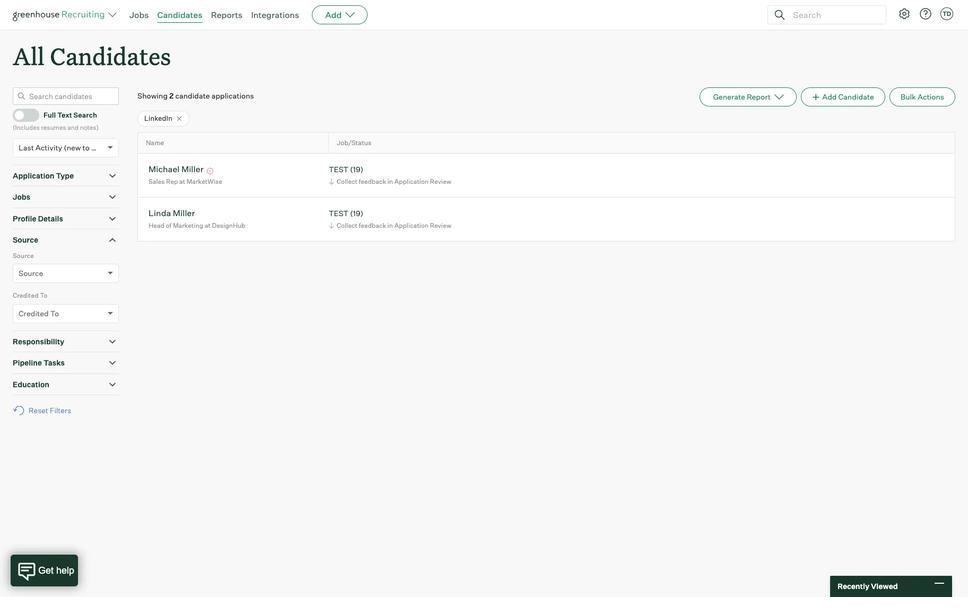 Task type: locate. For each thing, give the bounding box(es) containing it.
jobs link
[[129, 10, 149, 20]]

2 (19) from the top
[[350, 209, 363, 218]]

candidates
[[157, 10, 202, 20], [50, 40, 171, 72]]

credited to element
[[13, 291, 119, 331]]

1 test from the top
[[329, 165, 349, 174]]

old)
[[91, 143, 105, 152]]

at right rep
[[179, 178, 185, 186]]

candidate reports are now available! apply filters and select "view in app" element
[[700, 88, 797, 107]]

source for "source" element
[[13, 236, 38, 245]]

notes)
[[80, 124, 99, 132]]

last activity (new to old)
[[19, 143, 105, 152]]

miller up sales rep at marketwise
[[181, 164, 204, 175]]

rep
[[166, 178, 178, 186]]

test (19) collect feedback in application review for sales rep at marketwise
[[329, 165, 451, 186]]

1 vertical spatial miller
[[173, 208, 195, 219]]

in
[[388, 178, 393, 186], [388, 222, 393, 230]]

1 vertical spatial in
[[388, 222, 393, 230]]

profile details
[[13, 214, 63, 223]]

1 vertical spatial at
[[205, 222, 211, 230]]

reset
[[29, 406, 48, 416]]

credited
[[13, 292, 38, 300], [19, 309, 49, 318]]

1 vertical spatial review
[[430, 222, 451, 230]]

0 vertical spatial (19)
[[350, 165, 363, 174]]

linda
[[149, 208, 171, 219]]

1 vertical spatial test (19) collect feedback in application review
[[329, 209, 451, 230]]

miller
[[181, 164, 204, 175], [173, 208, 195, 219]]

add inside popup button
[[325, 10, 342, 20]]

1 vertical spatial feedback
[[359, 222, 386, 230]]

at
[[179, 178, 185, 186], [205, 222, 211, 230]]

linda miller head of marketing at designhub
[[149, 208, 245, 230]]

0 horizontal spatial add
[[325, 10, 342, 20]]

candidates down jobs link
[[50, 40, 171, 72]]

test (19) collect feedback in application review for head of marketing at designhub
[[329, 209, 451, 230]]

1 horizontal spatial add
[[822, 92, 837, 101]]

full text search (includes resumes and notes)
[[13, 111, 99, 132]]

in for sales rep at marketwise
[[388, 178, 393, 186]]

details
[[38, 214, 63, 223]]

Search text field
[[791, 7, 876, 23]]

(19)
[[350, 165, 363, 174], [350, 209, 363, 218]]

generate
[[713, 92, 745, 101]]

candidates link
[[157, 10, 202, 20]]

to down "source" element
[[40, 292, 47, 300]]

michael miller link
[[149, 164, 204, 176]]

jobs up "profile"
[[13, 193, 30, 202]]

miller up marketing
[[173, 208, 195, 219]]

add candidate
[[822, 92, 874, 101]]

1 vertical spatial test
[[329, 209, 349, 218]]

1 in from the top
[[388, 178, 393, 186]]

0 vertical spatial credited to
[[13, 292, 47, 300]]

feedback for head of marketing at designhub
[[359, 222, 386, 230]]

recently
[[838, 583, 870, 592]]

add for add candidate
[[822, 92, 837, 101]]

designhub
[[212, 222, 245, 230]]

search
[[74, 111, 97, 119]]

marketwise
[[187, 178, 222, 186]]

(19) for head of marketing at designhub
[[350, 209, 363, 218]]

add button
[[312, 5, 368, 24]]

viewed
[[871, 583, 898, 592]]

michael miller has been in application review for more than 5 days image
[[205, 168, 215, 175]]

collect feedback in application review link for sales rep at marketwise
[[327, 177, 454, 187]]

0 horizontal spatial to
[[40, 292, 47, 300]]

credited to up responsibility
[[19, 309, 59, 318]]

0 vertical spatial miller
[[181, 164, 204, 175]]

2 collect feedback in application review link from the top
[[327, 221, 454, 231]]

profile
[[13, 214, 36, 223]]

0 vertical spatial collect feedback in application review link
[[327, 177, 454, 187]]

and
[[68, 124, 79, 132]]

td button
[[941, 7, 953, 20]]

1 vertical spatial collect feedback in application review link
[[327, 221, 454, 231]]

0 vertical spatial source
[[13, 236, 38, 245]]

integrations link
[[251, 10, 299, 20]]

feedback for sales rep at marketwise
[[359, 178, 386, 186]]

feedback
[[359, 178, 386, 186], [359, 222, 386, 230]]

jobs left candidates link
[[129, 10, 149, 20]]

test for sales rep at marketwise
[[329, 165, 349, 174]]

head
[[149, 222, 164, 230]]

2 vertical spatial source
[[19, 269, 43, 278]]

0 vertical spatial test (19) collect feedback in application review
[[329, 165, 451, 186]]

0 vertical spatial review
[[430, 178, 451, 186]]

test
[[329, 165, 349, 174], [329, 209, 349, 218]]

miller for linda
[[173, 208, 195, 219]]

add
[[325, 10, 342, 20], [822, 92, 837, 101]]

showing 2 candidate applications
[[137, 91, 254, 100]]

credited up responsibility
[[19, 309, 49, 318]]

actions
[[918, 92, 944, 101]]

1 (19) from the top
[[350, 165, 363, 174]]

td
[[943, 10, 951, 18]]

collect feedback in application review link
[[327, 177, 454, 187], [327, 221, 454, 231]]

at right marketing
[[205, 222, 211, 230]]

2
[[169, 91, 174, 100]]

1 vertical spatial collect
[[337, 222, 357, 230]]

all
[[13, 40, 44, 72]]

0 horizontal spatial at
[[179, 178, 185, 186]]

credited down "source" element
[[13, 292, 38, 300]]

job/status
[[337, 139, 371, 147]]

test (19) collect feedback in application review
[[329, 165, 451, 186], [329, 209, 451, 230]]

1 feedback from the top
[[359, 178, 386, 186]]

to up responsibility
[[50, 309, 59, 318]]

1 test (19) collect feedback in application review from the top
[[329, 165, 451, 186]]

1 vertical spatial to
[[50, 309, 59, 318]]

credited to down "source" element
[[13, 292, 47, 300]]

2 test from the top
[[329, 209, 349, 218]]

1 collect feedback in application review link from the top
[[327, 177, 454, 187]]

1 vertical spatial jobs
[[13, 193, 30, 202]]

0 vertical spatial collect
[[337, 178, 357, 186]]

source
[[13, 236, 38, 245], [13, 252, 34, 260], [19, 269, 43, 278]]

0 vertical spatial feedback
[[359, 178, 386, 186]]

credited to
[[13, 292, 47, 300], [19, 309, 59, 318]]

jobs
[[129, 10, 149, 20], [13, 193, 30, 202]]

2 review from the top
[[430, 222, 451, 230]]

1 horizontal spatial at
[[205, 222, 211, 230]]

review
[[430, 178, 451, 186], [430, 222, 451, 230]]

1 vertical spatial source
[[13, 252, 34, 260]]

application for sales rep at marketwise
[[394, 178, 429, 186]]

bulk
[[901, 92, 916, 101]]

bulk actions
[[901, 92, 944, 101]]

0 vertical spatial add
[[325, 10, 342, 20]]

1 review from the top
[[430, 178, 451, 186]]

1 vertical spatial (19)
[[350, 209, 363, 218]]

2 feedback from the top
[[359, 222, 386, 230]]

2 in from the top
[[388, 222, 393, 230]]

candidates right jobs link
[[157, 10, 202, 20]]

1 vertical spatial add
[[822, 92, 837, 101]]

0 vertical spatial in
[[388, 178, 393, 186]]

sales
[[149, 178, 165, 186]]

1 collect from the top
[[337, 178, 357, 186]]

collect
[[337, 178, 357, 186], [337, 222, 357, 230]]

candidate
[[175, 91, 210, 100]]

applications
[[212, 91, 254, 100]]

Search candidates field
[[13, 88, 119, 105]]

source for credited to element
[[13, 252, 34, 260]]

application
[[13, 171, 54, 180], [394, 178, 429, 186], [394, 222, 429, 230]]

2 collect from the top
[[337, 222, 357, 230]]

activity
[[35, 143, 62, 152]]

1 vertical spatial credited
[[19, 309, 49, 318]]

generate report
[[713, 92, 771, 101]]

0 vertical spatial test
[[329, 165, 349, 174]]

2 test (19) collect feedback in application review from the top
[[329, 209, 451, 230]]

marketing
[[173, 222, 203, 230]]

add candidate link
[[801, 88, 885, 107]]

tasks
[[44, 359, 65, 368]]

last
[[19, 143, 34, 152]]

0 vertical spatial jobs
[[129, 10, 149, 20]]

to
[[40, 292, 47, 300], [50, 309, 59, 318]]

0 horizontal spatial jobs
[[13, 193, 30, 202]]

miller inside linda miller head of marketing at designhub
[[173, 208, 195, 219]]



Task type: describe. For each thing, give the bounding box(es) containing it.
integrations
[[251, 10, 299, 20]]

reset filters button
[[13, 401, 77, 421]]

recently viewed
[[838, 583, 898, 592]]

last activity (new to old) option
[[19, 143, 105, 152]]

sales rep at marketwise
[[149, 178, 222, 186]]

linkedin
[[144, 114, 172, 123]]

responsibility
[[13, 337, 64, 346]]

reports
[[211, 10, 243, 20]]

0 vertical spatial credited
[[13, 292, 38, 300]]

greenhouse recruiting image
[[13, 8, 108, 21]]

education
[[13, 380, 49, 389]]

of
[[166, 222, 172, 230]]

review for sales rep at marketwise
[[430, 178, 451, 186]]

reports link
[[211, 10, 243, 20]]

source element
[[13, 251, 119, 291]]

type
[[56, 171, 74, 180]]

collect feedback in application review link for head of marketing at designhub
[[327, 221, 454, 231]]

(includes
[[13, 124, 40, 132]]

in for head of marketing at designhub
[[388, 222, 393, 230]]

(19) for sales rep at marketwise
[[350, 165, 363, 174]]

configure image
[[898, 7, 911, 20]]

1 horizontal spatial jobs
[[129, 10, 149, 20]]

pipeline tasks
[[13, 359, 65, 368]]

application for head of marketing at designhub
[[394, 222, 429, 230]]

miller for michael
[[181, 164, 204, 175]]

generate report button
[[700, 88, 797, 107]]

text
[[57, 111, 72, 119]]

report
[[747, 92, 771, 101]]

candidate
[[838, 92, 874, 101]]

linda miller link
[[149, 208, 195, 220]]

0 vertical spatial candidates
[[157, 10, 202, 20]]

all candidates
[[13, 40, 171, 72]]

resumes
[[41, 124, 66, 132]]

reset filters
[[29, 406, 71, 416]]

collect for sales rep at marketwise
[[337, 178, 357, 186]]

collect for head of marketing at designhub
[[337, 222, 357, 230]]

pipeline
[[13, 359, 42, 368]]

name
[[146, 139, 164, 147]]

full
[[44, 111, 56, 119]]

1 horizontal spatial to
[[50, 309, 59, 318]]

filters
[[50, 406, 71, 416]]

at inside linda miller head of marketing at designhub
[[205, 222, 211, 230]]

michael miller
[[149, 164, 204, 175]]

add for add
[[325, 10, 342, 20]]

1 vertical spatial credited to
[[19, 309, 59, 318]]

to
[[83, 143, 90, 152]]

showing
[[137, 91, 168, 100]]

test for head of marketing at designhub
[[329, 209, 349, 218]]

(new
[[64, 143, 81, 152]]

review for head of marketing at designhub
[[430, 222, 451, 230]]

0 vertical spatial at
[[179, 178, 185, 186]]

checkmark image
[[18, 111, 25, 118]]

bulk actions link
[[890, 88, 956, 107]]

0 vertical spatial to
[[40, 292, 47, 300]]

1 vertical spatial candidates
[[50, 40, 171, 72]]

td button
[[939, 5, 956, 22]]

application type
[[13, 171, 74, 180]]

michael
[[149, 164, 180, 175]]



Task type: vqa. For each thing, say whether or not it's contained in the screenshot.
second toolbar from the right
no



